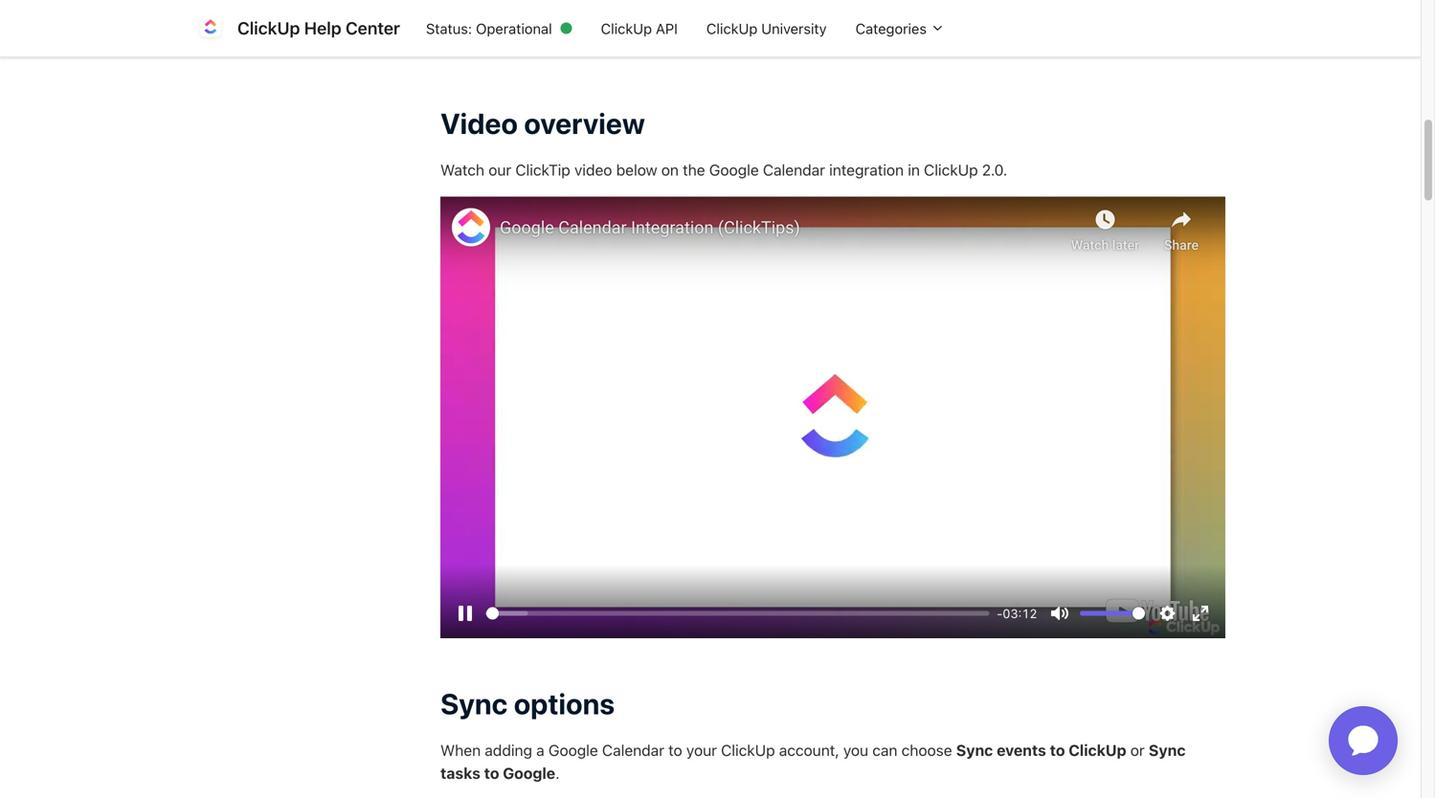 Task type: vqa. For each thing, say whether or not it's contained in the screenshot.
shared
yes



Task type: locate. For each thing, give the bounding box(es) containing it.
tasks
[[674, 37, 711, 55], [441, 765, 481, 783]]

in right integration
[[908, 161, 920, 179]]

sync
[[441, 687, 508, 721], [957, 742, 993, 760], [1149, 742, 1186, 760]]

when adding a google calendar to your clickup account, you can choose sync events to clickup or
[[441, 742, 1149, 760]]

Volume range field
[[1080, 605, 1145, 623]]

you
[[464, 37, 489, 55]]

calendar down options
[[602, 742, 665, 760]]

google inside sync tasks to google
[[503, 765, 556, 783]]

you cannot sync your clickup tasks to a shared google calendar.
[[464, 37, 920, 55]]

1 vertical spatial in
[[908, 161, 920, 179]]

the up shared at the top right of page
[[790, 7, 813, 25]]

sync right choose
[[957, 742, 993, 760]]

sync up when
[[441, 687, 508, 721]]

sync inside sync tasks to google
[[1149, 742, 1186, 760]]

calendar
[[763, 161, 825, 179], [602, 742, 665, 760]]

operational
[[476, 20, 552, 37]]

tasks down when
[[441, 765, 481, 783]]

1 horizontal spatial in
[[908, 161, 920, 179]]

display
[[721, 7, 770, 25]]

a right adding
[[536, 742, 545, 760]]

a left shared at the top right of page
[[733, 37, 741, 55]]

in up shared at the top right of page
[[774, 7, 786, 25]]

once enabled, synced events will display in the clickup mobile app
[[487, 7, 951, 25]]

tasks down the api
[[674, 37, 711, 55]]

clickup university link
[[692, 10, 841, 46]]

status: operational
[[426, 20, 552, 37]]

0 vertical spatial calendar
[[763, 161, 825, 179]]

1 vertical spatial calendar
[[602, 742, 665, 760]]

1 vertical spatial tasks
[[441, 765, 481, 783]]

account,
[[779, 742, 840, 760]]

enabled,
[[527, 7, 587, 25]]

help
[[304, 18, 342, 38]]

google down the university
[[797, 37, 846, 55]]

0 vertical spatial your
[[582, 37, 612, 55]]

progress bar
[[486, 611, 990, 616]]

shared
[[745, 37, 793, 55]]

sync right or
[[1149, 742, 1186, 760]]

1 horizontal spatial a
[[733, 37, 741, 55]]

categories
[[856, 20, 931, 37]]

0 horizontal spatial a
[[536, 742, 545, 760]]

in
[[774, 7, 786, 25], [908, 161, 920, 179]]

events left will
[[645, 7, 691, 25]]

-03:12
[[997, 606, 1038, 621]]

0 vertical spatial a
[[733, 37, 741, 55]]

events right choose
[[997, 742, 1047, 760]]

center
[[346, 18, 400, 38]]

0 vertical spatial in
[[774, 7, 786, 25]]

1 vertical spatial the
[[683, 161, 705, 179]]

1 horizontal spatial your
[[687, 742, 717, 760]]

1 horizontal spatial sync
[[957, 742, 993, 760]]

tasks inside sync tasks to google
[[441, 765, 481, 783]]

0 horizontal spatial tasks
[[441, 765, 481, 783]]

on
[[662, 161, 679, 179]]

clickup university
[[707, 20, 827, 37]]

a
[[733, 37, 741, 55], [536, 742, 545, 760]]

choose
[[902, 742, 952, 760]]

clickup api link
[[587, 10, 692, 46]]

status:
[[426, 20, 472, 37]]

sync
[[545, 37, 578, 55]]

sync options
[[441, 687, 615, 721]]

1 horizontal spatial calendar
[[763, 161, 825, 179]]

events
[[645, 7, 691, 25], [997, 742, 1047, 760]]

0 vertical spatial the
[[790, 7, 813, 25]]

google
[[797, 37, 846, 55], [709, 161, 759, 179], [549, 742, 598, 760], [503, 765, 556, 783]]

google up .
[[549, 742, 598, 760]]

overview
[[524, 106, 645, 140]]

below
[[616, 161, 658, 179]]

03:12
[[1003, 606, 1038, 621]]

google down adding
[[503, 765, 556, 783]]

clickup
[[817, 7, 871, 25], [238, 18, 300, 38], [601, 20, 652, 37], [707, 20, 758, 37], [616, 37, 670, 55], [924, 161, 978, 179], [721, 742, 775, 760], [1069, 742, 1127, 760]]

the
[[790, 7, 813, 25], [683, 161, 705, 179]]

when
[[441, 742, 481, 760]]

to
[[715, 37, 729, 55], [669, 742, 683, 760], [1050, 742, 1065, 760], [484, 765, 499, 783]]

application
[[1306, 684, 1421, 799]]

clickup help center
[[238, 18, 400, 38]]

1 horizontal spatial events
[[997, 742, 1047, 760]]

clickup help help center home page image
[[195, 13, 226, 44]]

university
[[762, 20, 827, 37]]

calendar left integration
[[763, 161, 825, 179]]

0 vertical spatial tasks
[[674, 37, 711, 55]]

your
[[582, 37, 612, 55], [687, 742, 717, 760]]

video
[[575, 161, 612, 179]]

api
[[656, 20, 678, 37]]

0 horizontal spatial in
[[774, 7, 786, 25]]

can
[[873, 742, 898, 760]]

2 horizontal spatial sync
[[1149, 742, 1186, 760]]

google right on
[[709, 161, 759, 179]]

0 horizontal spatial your
[[582, 37, 612, 55]]

0 horizontal spatial sync
[[441, 687, 508, 721]]

0 horizontal spatial events
[[645, 7, 691, 25]]

the right on
[[683, 161, 705, 179]]



Task type: describe. For each thing, give the bounding box(es) containing it.
clickup mobile app link
[[817, 7, 951, 25]]

video
[[441, 106, 518, 140]]

-
[[997, 606, 1003, 621]]

once
[[487, 7, 523, 25]]

1 vertical spatial a
[[536, 742, 545, 760]]

.
[[556, 765, 560, 783]]

1 vertical spatial events
[[997, 742, 1047, 760]]

clickup help center link
[[195, 13, 412, 44]]

synced
[[591, 7, 641, 25]]

to inside sync tasks to google
[[484, 765, 499, 783]]

mobile
[[875, 7, 921, 25]]

or
[[1131, 742, 1145, 760]]

0 vertical spatial events
[[645, 7, 691, 25]]

2.0.
[[982, 161, 1008, 179]]

sync tasks to google
[[441, 742, 1186, 783]]

0 horizontal spatial calendar
[[602, 742, 665, 760]]

you
[[844, 742, 869, 760]]

integration
[[830, 161, 904, 179]]

1 horizontal spatial the
[[790, 7, 813, 25]]

0 horizontal spatial the
[[683, 161, 705, 179]]

options
[[514, 687, 615, 721]]

will
[[695, 7, 717, 25]]

watch
[[441, 161, 485, 179]]

sync for sync options
[[441, 687, 508, 721]]

adding
[[485, 742, 532, 760]]

watch our clicktip video below on the google calendar integration in clickup 2.0.
[[441, 161, 1008, 179]]

calendar.
[[850, 37, 916, 55]]

app
[[925, 7, 951, 25]]

video overview
[[441, 106, 645, 140]]

cannot
[[493, 37, 541, 55]]

categories button
[[841, 10, 960, 46]]

our
[[489, 161, 512, 179]]

clickup api
[[601, 20, 678, 37]]

current time element
[[992, 603, 1042, 624]]

1 horizontal spatial tasks
[[674, 37, 711, 55]]

clicktip
[[516, 161, 571, 179]]

Seek range field
[[486, 605, 990, 623]]

1 vertical spatial your
[[687, 742, 717, 760]]

sync for sync tasks to google
[[1149, 742, 1186, 760]]



